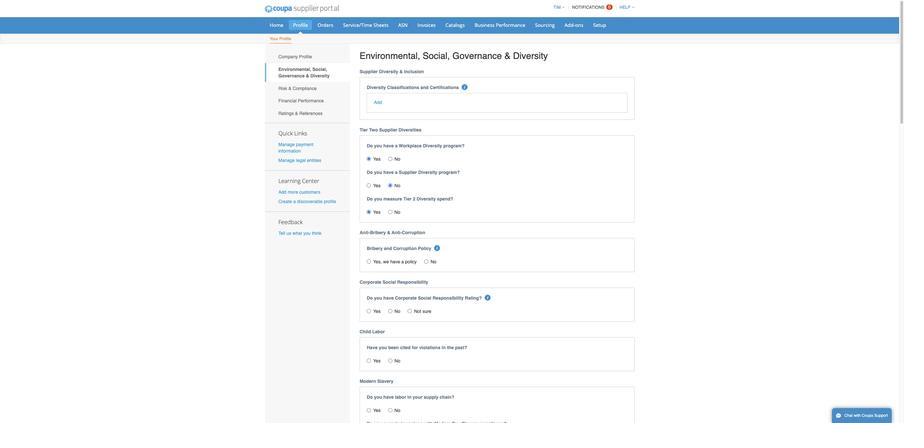 Task type: describe. For each thing, give the bounding box(es) containing it.
do you have a workplace diversity program?
[[367, 144, 465, 149]]

4 yes from the top
[[374, 309, 381, 315]]

1 anti- from the left
[[360, 231, 370, 236]]

cited
[[400, 346, 411, 351]]

ratings & references
[[279, 111, 323, 116]]

do for do you have corporate social responsibility rating?
[[367, 296, 373, 301]]

home link
[[266, 20, 288, 30]]

tim
[[554, 5, 561, 10]]

payment
[[296, 142, 314, 147]]

anti-bribery & anti-corruption
[[360, 231, 426, 236]]

create a discoverable profile
[[279, 199, 337, 205]]

chain?
[[440, 395, 455, 401]]

have
[[367, 346, 378, 351]]

add for add more customers
[[279, 190, 287, 195]]

orders link
[[314, 20, 338, 30]]

have for in
[[384, 395, 394, 401]]

create
[[279, 199, 292, 205]]

additional information image for bribery and corruption policy
[[435, 246, 441, 252]]

think
[[312, 231, 322, 236]]

a for do you have a supplier diversity program?
[[395, 170, 398, 175]]

0 vertical spatial tier
[[360, 128, 368, 133]]

a for do you have a workplace diversity program?
[[395, 144, 398, 149]]

add-ons link
[[561, 20, 588, 30]]

not
[[415, 309, 422, 315]]

financial performance link
[[265, 95, 350, 107]]

ons
[[576, 22, 584, 28]]

asn
[[399, 22, 408, 28]]

manage for manage payment information
[[279, 142, 295, 147]]

discoverable
[[297, 199, 323, 205]]

have for supplier
[[384, 170, 394, 175]]

legal
[[296, 158, 306, 163]]

your profile
[[270, 36, 292, 41]]

1 horizontal spatial governance
[[453, 51, 502, 61]]

diversities
[[399, 128, 422, 133]]

invoices
[[418, 22, 436, 28]]

a right create
[[294, 199, 296, 205]]

do for do you have a supplier diversity program?
[[367, 170, 373, 175]]

modern slavery
[[360, 380, 394, 385]]

you for do you have a supplier diversity program?
[[374, 170, 383, 175]]

0 vertical spatial bribery
[[370, 231, 386, 236]]

tier two supplier diversities
[[360, 128, 422, 133]]

business
[[475, 22, 495, 28]]

have for social
[[384, 296, 394, 301]]

yes for have you been cited for violations in the past?
[[374, 359, 381, 364]]

references
[[300, 111, 323, 116]]

& up risk & compliance link
[[306, 73, 309, 79]]

manage for manage legal entities
[[279, 158, 295, 163]]

service/time sheets link
[[339, 20, 393, 30]]

coupa
[[863, 414, 874, 419]]

do you measure tier 2 diversity spend?
[[367, 197, 454, 202]]

entities
[[307, 158, 322, 163]]

setup
[[594, 22, 607, 28]]

labor
[[395, 395, 407, 401]]

violations
[[420, 346, 441, 351]]

0
[[609, 5, 611, 9]]

no for workplace
[[395, 157, 401, 162]]

0 horizontal spatial responsibility
[[398, 280, 429, 285]]

0 vertical spatial supplier
[[360, 69, 378, 74]]

have you been cited for violations in the past?
[[367, 346, 468, 351]]

risk
[[279, 86, 288, 91]]

with
[[855, 414, 862, 419]]

have for workplace
[[384, 144, 394, 149]]

learning
[[279, 177, 301, 185]]

profile for company profile
[[299, 54, 312, 60]]

performance for business performance
[[496, 22, 526, 28]]

center
[[302, 177, 320, 185]]

supplier diversity & inclusion
[[360, 69, 424, 74]]

0 vertical spatial corporate
[[360, 280, 382, 285]]

financial
[[279, 98, 297, 104]]

past?
[[455, 346, 468, 351]]

profile link
[[289, 20, 312, 30]]

chat with coupa support button
[[833, 409, 893, 424]]

orders
[[318, 22, 334, 28]]

policy
[[418, 246, 432, 252]]

manage payment information link
[[279, 142, 314, 154]]

yes for do you have a workplace diversity program?
[[374, 157, 381, 162]]

corporate social responsibility
[[360, 280, 429, 285]]

child
[[360, 330, 371, 335]]

manage legal entities link
[[279, 158, 322, 163]]

add-ons
[[565, 22, 584, 28]]

social, inside environmental, social, governance & diversity link
[[313, 67, 327, 72]]

1 vertical spatial environmental, social, governance & diversity
[[279, 67, 330, 79]]

additional information image for diversity classifications and certifications
[[462, 84, 468, 90]]

the
[[447, 346, 454, 351]]

help
[[620, 5, 631, 10]]

compliance
[[293, 86, 317, 91]]

do you have labor in your supply chain?
[[367, 395, 455, 401]]

do for do you have a workplace diversity program?
[[367, 144, 373, 149]]

no for for
[[395, 359, 401, 364]]

rating?
[[465, 296, 482, 301]]

labor
[[373, 330, 385, 335]]

0 horizontal spatial in
[[408, 395, 412, 401]]

tell us what you think button
[[279, 231, 322, 237]]

invoices link
[[414, 20, 440, 30]]

yes for do you have a supplier diversity program?
[[374, 183, 381, 189]]

supply
[[424, 395, 439, 401]]

ratings & references link
[[265, 107, 350, 120]]

1 vertical spatial corporate
[[395, 296, 417, 301]]

information
[[279, 149, 301, 154]]

us
[[287, 231, 292, 236]]

diversity inside environmental, social, governance & diversity
[[311, 73, 330, 79]]

no for in
[[395, 409, 401, 414]]

you for do you have corporate social responsibility rating?
[[374, 296, 383, 301]]

1 vertical spatial social
[[418, 296, 432, 301]]

additional information image for do you have corporate social responsibility rating?
[[485, 295, 491, 301]]

certifications
[[430, 85, 459, 90]]

do you have corporate social responsibility rating?
[[367, 296, 482, 301]]

catalogs
[[446, 22, 465, 28]]

1 horizontal spatial supplier
[[380, 128, 398, 133]]

no left not
[[395, 309, 401, 315]]

& up bribery and corruption policy
[[387, 231, 391, 236]]

yes for do you measure tier 2 diversity spend?
[[374, 210, 381, 215]]

program? for do you have a workplace diversity program?
[[444, 144, 465, 149]]

& right risk
[[289, 86, 292, 91]]

tell us what you think
[[279, 231, 322, 236]]

no for supplier
[[395, 183, 401, 189]]



Task type: vqa. For each thing, say whether or not it's contained in the screenshot.
Profile preview link at right
no



Task type: locate. For each thing, give the bounding box(es) containing it.
no down been
[[395, 359, 401, 364]]

0 vertical spatial social
[[383, 280, 396, 285]]

help link
[[617, 5, 635, 10]]

additional information image right policy
[[435, 246, 441, 252]]

governance down business at top right
[[453, 51, 502, 61]]

coupa supplier portal image
[[260, 1, 344, 17]]

measure
[[384, 197, 402, 202]]

sheets
[[374, 22, 389, 28]]

slavery
[[378, 380, 394, 385]]

0 horizontal spatial environmental, social, governance & diversity
[[279, 67, 330, 79]]

bribery up bribery and corruption policy
[[370, 231, 386, 236]]

1 vertical spatial governance
[[279, 73, 305, 79]]

0 vertical spatial and
[[421, 85, 429, 90]]

program?
[[444, 144, 465, 149], [439, 170, 460, 175]]

policy
[[406, 260, 417, 265]]

environmental, social, governance & diversity down 'catalogs'
[[360, 51, 548, 61]]

1 vertical spatial tier
[[404, 197, 412, 202]]

environmental,
[[360, 51, 421, 61], [279, 67, 311, 72]]

1 horizontal spatial additional information image
[[462, 84, 468, 90]]

profile down coupa supplier portal 'image'
[[293, 22, 308, 28]]

yes for do you have labor in your supply chain?
[[374, 409, 381, 414]]

3 do from the top
[[367, 197, 373, 202]]

manage legal entities
[[279, 158, 322, 163]]

navigation
[[551, 1, 635, 14]]

supplier right 'two'
[[380, 128, 398, 133]]

do for do you measure tier 2 diversity spend?
[[367, 197, 373, 202]]

a for yes, we have a policy
[[402, 260, 404, 265]]

0 vertical spatial additional information image
[[462, 84, 468, 90]]

3 yes from the top
[[374, 210, 381, 215]]

yes
[[374, 157, 381, 162], [374, 183, 381, 189], [374, 210, 381, 215], [374, 309, 381, 315], [374, 359, 381, 364], [374, 409, 381, 414]]

have down tier two supplier diversities
[[384, 144, 394, 149]]

0 horizontal spatial environmental,
[[279, 67, 311, 72]]

1 vertical spatial social,
[[313, 67, 327, 72]]

add more customers link
[[279, 190, 321, 195]]

1 vertical spatial manage
[[279, 158, 295, 163]]

company profile link
[[265, 51, 350, 63]]

add more customers
[[279, 190, 321, 195]]

environmental, down company profile
[[279, 67, 311, 72]]

governance
[[453, 51, 502, 61], [279, 73, 305, 79]]

tell
[[279, 231, 285, 236]]

and down inclusion
[[421, 85, 429, 90]]

program? for do you have a supplier diversity program?
[[439, 170, 460, 175]]

0 vertical spatial performance
[[496, 22, 526, 28]]

None radio
[[367, 157, 371, 161], [388, 157, 393, 161], [367, 184, 371, 188], [367, 210, 371, 215], [388, 210, 393, 215], [425, 260, 429, 264], [388, 310, 393, 314], [388, 409, 393, 413], [367, 157, 371, 161], [388, 157, 393, 161], [367, 184, 371, 188], [367, 210, 371, 215], [388, 210, 393, 215], [425, 260, 429, 264], [388, 310, 393, 314], [388, 409, 393, 413]]

add up create
[[279, 190, 287, 195]]

additional information image
[[462, 84, 468, 90], [435, 246, 441, 252], [485, 295, 491, 301]]

and up we
[[384, 246, 392, 252]]

workplace
[[399, 144, 422, 149]]

social, up inclusion
[[423, 51, 450, 61]]

customers
[[300, 190, 321, 195]]

business performance link
[[471, 20, 530, 30]]

have down corporate social responsibility
[[384, 296, 394, 301]]

corporate down yes,
[[360, 280, 382, 285]]

additional information image right certifications
[[462, 84, 468, 90]]

0 horizontal spatial performance
[[298, 98, 324, 104]]

manage up the information on the top left of page
[[279, 142, 295, 147]]

profile right your
[[280, 36, 292, 41]]

0 horizontal spatial supplier
[[360, 69, 378, 74]]

social,
[[423, 51, 450, 61], [313, 67, 327, 72]]

social
[[383, 280, 396, 285], [418, 296, 432, 301]]

do for do you have labor in your supply chain?
[[367, 395, 373, 401]]

supplier up do you measure tier 2 diversity spend?
[[399, 170, 417, 175]]

1 vertical spatial environmental,
[[279, 67, 311, 72]]

0 vertical spatial governance
[[453, 51, 502, 61]]

service/time
[[343, 22, 373, 28]]

you for have you been cited for violations in the past?
[[379, 346, 387, 351]]

manage
[[279, 142, 295, 147], [279, 158, 295, 163]]

spend?
[[437, 197, 454, 202]]

1 vertical spatial and
[[384, 246, 392, 252]]

add for add
[[374, 100, 382, 105]]

have for policy
[[391, 260, 400, 265]]

1 horizontal spatial corporate
[[395, 296, 417, 301]]

company profile
[[279, 54, 312, 60]]

0 horizontal spatial additional information image
[[435, 246, 441, 252]]

1 horizontal spatial add
[[374, 100, 382, 105]]

profile up environmental, social, governance & diversity link
[[299, 54, 312, 60]]

yes, we have a policy
[[374, 260, 417, 265]]

add button
[[374, 99, 382, 106]]

0 horizontal spatial social,
[[313, 67, 327, 72]]

your
[[413, 395, 423, 401]]

manage inside manage payment information
[[279, 142, 295, 147]]

2
[[413, 197, 416, 202]]

1 horizontal spatial social,
[[423, 51, 450, 61]]

0 horizontal spatial add
[[279, 190, 287, 195]]

1 yes from the top
[[374, 157, 381, 162]]

2 vertical spatial profile
[[299, 54, 312, 60]]

modern
[[360, 380, 376, 385]]

bribery up yes,
[[367, 246, 383, 252]]

two
[[369, 128, 378, 133]]

you for do you measure tier 2 diversity spend?
[[374, 197, 383, 202]]

1 vertical spatial responsibility
[[433, 296, 464, 301]]

2 manage from the top
[[279, 158, 295, 163]]

6 yes from the top
[[374, 409, 381, 414]]

2 vertical spatial supplier
[[399, 170, 417, 175]]

1 vertical spatial profile
[[280, 36, 292, 41]]

yes,
[[374, 260, 382, 265]]

you inside button
[[304, 231, 311, 236]]

responsibility up the do you have corporate social responsibility rating?
[[398, 280, 429, 285]]

2 do from the top
[[367, 170, 373, 175]]

0 horizontal spatial governance
[[279, 73, 305, 79]]

what
[[293, 231, 302, 236]]

0 vertical spatial corruption
[[402, 231, 426, 236]]

1 horizontal spatial environmental, social, governance & diversity
[[360, 51, 548, 61]]

and
[[421, 85, 429, 90], [384, 246, 392, 252]]

service/time sheets
[[343, 22, 389, 28]]

governance inside environmental, social, governance & diversity link
[[279, 73, 305, 79]]

your
[[270, 36, 278, 41]]

add
[[374, 100, 382, 105], [279, 190, 287, 195]]

you for do you have a workplace diversity program?
[[374, 144, 383, 149]]

responsibility left rating?
[[433, 296, 464, 301]]

not sure
[[415, 309, 432, 315]]

0 horizontal spatial tier
[[360, 128, 368, 133]]

diversity classifications and certifications
[[367, 85, 459, 90]]

bribery
[[370, 231, 386, 236], [367, 246, 383, 252]]

social up not sure
[[418, 296, 432, 301]]

additional information image right rating?
[[485, 295, 491, 301]]

1 vertical spatial program?
[[439, 170, 460, 175]]

manage payment information
[[279, 142, 314, 154]]

no up measure
[[395, 183, 401, 189]]

1 vertical spatial performance
[[298, 98, 324, 104]]

chat
[[845, 414, 854, 419]]

1 vertical spatial supplier
[[380, 128, 398, 133]]

& left inclusion
[[400, 69, 403, 74]]

no down labor
[[395, 409, 401, 414]]

we
[[384, 260, 389, 265]]

0 vertical spatial environmental, social, governance & diversity
[[360, 51, 548, 61]]

0 horizontal spatial anti-
[[360, 231, 370, 236]]

1 horizontal spatial tier
[[404, 197, 412, 202]]

corporate
[[360, 280, 382, 285], [395, 296, 417, 301]]

1 horizontal spatial in
[[442, 346, 446, 351]]

a left workplace
[[395, 144, 398, 149]]

governance up risk & compliance
[[279, 73, 305, 79]]

social down we
[[383, 280, 396, 285]]

add up 'two'
[[374, 100, 382, 105]]

performance up the references
[[298, 98, 324, 104]]

sourcing
[[536, 22, 555, 28]]

0 vertical spatial profile
[[293, 22, 308, 28]]

1 horizontal spatial social
[[418, 296, 432, 301]]

0 vertical spatial manage
[[279, 142, 295, 147]]

2 yes from the top
[[374, 183, 381, 189]]

business performance
[[475, 22, 526, 28]]

0 vertical spatial program?
[[444, 144, 465, 149]]

tim link
[[551, 5, 565, 10]]

1 horizontal spatial performance
[[496, 22, 526, 28]]

0 horizontal spatial corporate
[[360, 280, 382, 285]]

feedback
[[279, 219, 303, 226]]

ratings
[[279, 111, 294, 116]]

chat with coupa support
[[845, 414, 889, 419]]

1 vertical spatial in
[[408, 395, 412, 401]]

0 vertical spatial social,
[[423, 51, 450, 61]]

tier left 'two'
[[360, 128, 368, 133]]

sourcing link
[[531, 20, 560, 30]]

1 manage from the top
[[279, 142, 295, 147]]

have left labor
[[384, 395, 394, 401]]

no down measure
[[395, 210, 401, 215]]

2 vertical spatial additional information image
[[485, 295, 491, 301]]

environmental, up "supplier diversity & inclusion"
[[360, 51, 421, 61]]

1 vertical spatial additional information image
[[435, 246, 441, 252]]

no down workplace
[[395, 157, 401, 162]]

supplier up add button
[[360, 69, 378, 74]]

support
[[875, 414, 889, 419]]

& right ratings
[[295, 111, 298, 116]]

your profile link
[[270, 35, 292, 43]]

you for do you have labor in your supply chain?
[[374, 395, 383, 401]]

corruption
[[402, 231, 426, 236], [394, 246, 417, 252]]

1 vertical spatial bribery
[[367, 246, 383, 252]]

risk & compliance link
[[265, 82, 350, 95]]

environmental, social, governance & diversity up compliance
[[279, 67, 330, 79]]

classifications
[[388, 85, 420, 90]]

inclusion
[[404, 69, 424, 74]]

2 horizontal spatial additional information image
[[485, 295, 491, 301]]

1 do from the top
[[367, 144, 373, 149]]

corporate up not
[[395, 296, 417, 301]]

profile for your profile
[[280, 36, 292, 41]]

have right we
[[391, 260, 400, 265]]

create a discoverable profile link
[[279, 199, 337, 205]]

in left the
[[442, 346, 446, 351]]

0 vertical spatial in
[[442, 346, 446, 351]]

catalogs link
[[442, 20, 470, 30]]

0 horizontal spatial and
[[384, 246, 392, 252]]

for
[[412, 346, 418, 351]]

0 vertical spatial add
[[374, 100, 382, 105]]

4 do from the top
[[367, 296, 373, 301]]

setup link
[[590, 20, 611, 30]]

2 horizontal spatial supplier
[[399, 170, 417, 175]]

more
[[288, 190, 298, 195]]

1 horizontal spatial responsibility
[[433, 296, 464, 301]]

performance for financial performance
[[298, 98, 324, 104]]

supplier
[[360, 69, 378, 74], [380, 128, 398, 133], [399, 170, 417, 175]]

manage down the information on the top left of page
[[279, 158, 295, 163]]

performance inside financial performance link
[[298, 98, 324, 104]]

anti-
[[360, 231, 370, 236], [392, 231, 402, 236]]

no down policy
[[431, 260, 437, 265]]

0 vertical spatial environmental,
[[360, 51, 421, 61]]

a left policy
[[402, 260, 404, 265]]

None radio
[[388, 184, 393, 188], [367, 260, 371, 264], [367, 310, 371, 314], [408, 310, 412, 314], [367, 359, 371, 364], [388, 359, 393, 364], [367, 409, 371, 413], [388, 184, 393, 188], [367, 260, 371, 264], [367, 310, 371, 314], [408, 310, 412, 314], [367, 359, 371, 364], [388, 359, 393, 364], [367, 409, 371, 413]]

environmental, social, governance & diversity link
[[265, 63, 350, 82]]

performance inside business performance link
[[496, 22, 526, 28]]

have
[[384, 144, 394, 149], [384, 170, 394, 175], [391, 260, 400, 265], [384, 296, 394, 301], [384, 395, 394, 401]]

notifications
[[573, 5, 605, 10]]

5 yes from the top
[[374, 359, 381, 364]]

no for 2
[[395, 210, 401, 215]]

a up measure
[[395, 170, 398, 175]]

0 vertical spatial responsibility
[[398, 280, 429, 285]]

sure
[[423, 309, 432, 315]]

1 horizontal spatial environmental,
[[360, 51, 421, 61]]

1 vertical spatial add
[[279, 190, 287, 195]]

1 vertical spatial corruption
[[394, 246, 417, 252]]

2 anti- from the left
[[392, 231, 402, 236]]

bribery and corruption policy
[[367, 246, 432, 252]]

navigation containing notifications 0
[[551, 1, 635, 14]]

& down business performance link
[[505, 51, 511, 61]]

asn link
[[394, 20, 412, 30]]

profile inside "link"
[[299, 54, 312, 60]]

profile
[[293, 22, 308, 28], [280, 36, 292, 41], [299, 54, 312, 60]]

have up measure
[[384, 170, 394, 175]]

1 horizontal spatial anti-
[[392, 231, 402, 236]]

1 horizontal spatial and
[[421, 85, 429, 90]]

0 horizontal spatial social
[[383, 280, 396, 285]]

5 do from the top
[[367, 395, 373, 401]]

performance right business at top right
[[496, 22, 526, 28]]

social, down company profile "link"
[[313, 67, 327, 72]]

in left your
[[408, 395, 412, 401]]

tier left 2
[[404, 197, 412, 202]]



